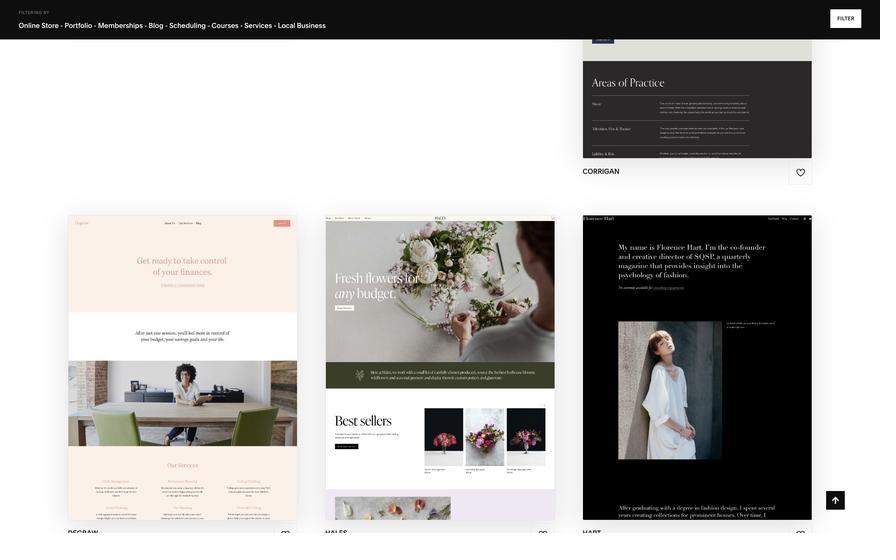 Task type: vqa. For each thing, say whether or not it's contained in the screenshot.
"Sell services"
no



Task type: locate. For each thing, give the bounding box(es) containing it.
3 start from the left
[[657, 352, 682, 361]]

1 preview from the left
[[145, 368, 182, 378]]

- left courses
[[208, 21, 210, 30]]

start up preview hart
[[657, 352, 682, 361]]

preview for preview hart
[[667, 368, 704, 378]]

start up preview degraw
[[134, 352, 160, 361]]

- right courses
[[240, 21, 243, 30]]

0 horizontal spatial preview
[[145, 368, 182, 378]]

start up preview hales
[[397, 352, 422, 361]]

online store - portfolio - memberships - blog - scheduling - courses - services - local business
[[19, 21, 326, 30]]

0 horizontal spatial with
[[162, 352, 183, 361]]

3 with from the left
[[684, 352, 706, 361]]

2 preview from the left
[[407, 368, 444, 378]]

6 - from the left
[[240, 21, 243, 30]]

degraw down start with degraw on the left of the page
[[184, 368, 221, 378]]

1 horizontal spatial preview
[[407, 368, 444, 378]]

preview hart
[[667, 368, 729, 378]]

start with degraw button
[[134, 345, 231, 368]]

hales up preview hales
[[448, 352, 475, 361]]

preview down start with hales
[[407, 368, 444, 378]]

preview down start with hart
[[667, 368, 704, 378]]

filtering
[[19, 10, 42, 15]]

hales inside preview hales link
[[446, 368, 474, 378]]

start inside button
[[397, 352, 422, 361]]

1 start from the left
[[134, 352, 160, 361]]

0 horizontal spatial start
[[134, 352, 160, 361]]

degraw
[[185, 352, 222, 361], [184, 368, 221, 378]]

online
[[19, 21, 40, 30]]

hales down start with hales
[[446, 368, 474, 378]]

start with degraw
[[134, 352, 222, 361]]

- left blog at top left
[[145, 21, 147, 30]]

1 horizontal spatial start
[[397, 352, 422, 361]]

hart up preview hart
[[708, 352, 731, 361]]

- left local
[[274, 21, 277, 30]]

with
[[162, 352, 183, 361], [424, 352, 446, 361], [684, 352, 706, 361]]

with up preview degraw
[[162, 352, 183, 361]]

with for degraw
[[162, 352, 183, 361]]

1 with from the left
[[162, 352, 183, 361]]

5 - from the left
[[208, 21, 210, 30]]

2 horizontal spatial with
[[684, 352, 706, 361]]

- right portfolio
[[94, 21, 97, 30]]

with up preview hales
[[424, 352, 446, 361]]

- right blog at top left
[[165, 21, 168, 30]]

1 vertical spatial degraw
[[184, 368, 221, 378]]

start
[[134, 352, 160, 361], [397, 352, 422, 361], [657, 352, 682, 361]]

degraw up preview degraw
[[185, 352, 222, 361]]

-
[[60, 21, 63, 30], [94, 21, 97, 30], [145, 21, 147, 30], [165, 21, 168, 30], [208, 21, 210, 30], [240, 21, 243, 30], [274, 21, 277, 30]]

with inside start with hart button
[[684, 352, 706, 361]]

by
[[44, 10, 49, 15]]

hart
[[708, 352, 731, 361], [706, 368, 729, 378]]

2 start from the left
[[397, 352, 422, 361]]

corrigan image
[[584, 0, 813, 158]]

corrigan
[[583, 167, 620, 176]]

1 vertical spatial hales
[[446, 368, 474, 378]]

0 vertical spatial degraw
[[185, 352, 222, 361]]

filter
[[838, 15, 856, 22]]

0 vertical spatial hales
[[448, 352, 475, 361]]

2 horizontal spatial start
[[657, 352, 682, 361]]

3 preview from the left
[[667, 368, 704, 378]]

1 horizontal spatial with
[[424, 352, 446, 361]]

2 with from the left
[[424, 352, 446, 361]]

with up preview hart
[[684, 352, 706, 361]]

0 vertical spatial hart
[[708, 352, 731, 361]]

hales
[[448, 352, 475, 361], [446, 368, 474, 378]]

add corrigan to your favorites list image
[[797, 168, 806, 178]]

add hales to your favorites list image
[[539, 531, 548, 534]]

local
[[278, 21, 296, 30]]

2 - from the left
[[94, 21, 97, 30]]

start with hart button
[[657, 345, 740, 368]]

3 - from the left
[[145, 21, 147, 30]]

cole
[[68, 16, 86, 25]]

filter button
[[831, 9, 862, 28]]

add hart to your favorites list image
[[797, 531, 806, 534]]

preview down start with degraw on the left of the page
[[145, 368, 182, 378]]

preview
[[145, 368, 182, 378], [407, 368, 444, 378], [667, 368, 704, 378]]

with inside start with hales button
[[424, 352, 446, 361]]

services
[[245, 21, 272, 30]]

hart down start with hart
[[706, 368, 729, 378]]

- right store at the top
[[60, 21, 63, 30]]

2 horizontal spatial preview
[[667, 368, 704, 378]]

with inside start with degraw button
[[162, 352, 183, 361]]

back to top image
[[832, 497, 841, 506]]

scheduling
[[169, 21, 206, 30]]

preview hales link
[[407, 362, 474, 385]]



Task type: describe. For each thing, give the bounding box(es) containing it.
4 - from the left
[[165, 21, 168, 30]]

preview for preview hales
[[407, 368, 444, 378]]

7 - from the left
[[274, 21, 277, 30]]

degraw image
[[68, 216, 297, 521]]

start with hales
[[397, 352, 475, 361]]

memberships
[[98, 21, 143, 30]]

preview for preview degraw
[[145, 368, 182, 378]]

with for hart
[[684, 352, 706, 361]]

blog
[[149, 21, 164, 30]]

1 vertical spatial hart
[[706, 368, 729, 378]]

start with hart
[[657, 352, 731, 361]]

preview degraw link
[[145, 362, 221, 385]]

start for preview degraw
[[134, 352, 160, 361]]

preview hales
[[407, 368, 474, 378]]

business
[[297, 21, 326, 30]]

hart inside button
[[708, 352, 731, 361]]

with for hales
[[424, 352, 446, 361]]

hales image
[[326, 216, 555, 521]]

filtering by
[[19, 10, 49, 15]]

preview hart link
[[667, 362, 729, 385]]

hart image
[[584, 216, 813, 521]]

hales inside start with hales button
[[448, 352, 475, 361]]

portfolio
[[65, 21, 92, 30]]

degraw inside start with degraw button
[[185, 352, 222, 361]]

degraw inside preview degraw link
[[184, 368, 221, 378]]

courses
[[212, 21, 239, 30]]

start for preview hart
[[657, 352, 682, 361]]

store
[[41, 21, 59, 30]]

add degraw to your favorites list image
[[281, 531, 291, 534]]

1 - from the left
[[60, 21, 63, 30]]

preview degraw
[[145, 368, 221, 378]]

start with hales button
[[397, 345, 484, 368]]

start for preview hales
[[397, 352, 422, 361]]



